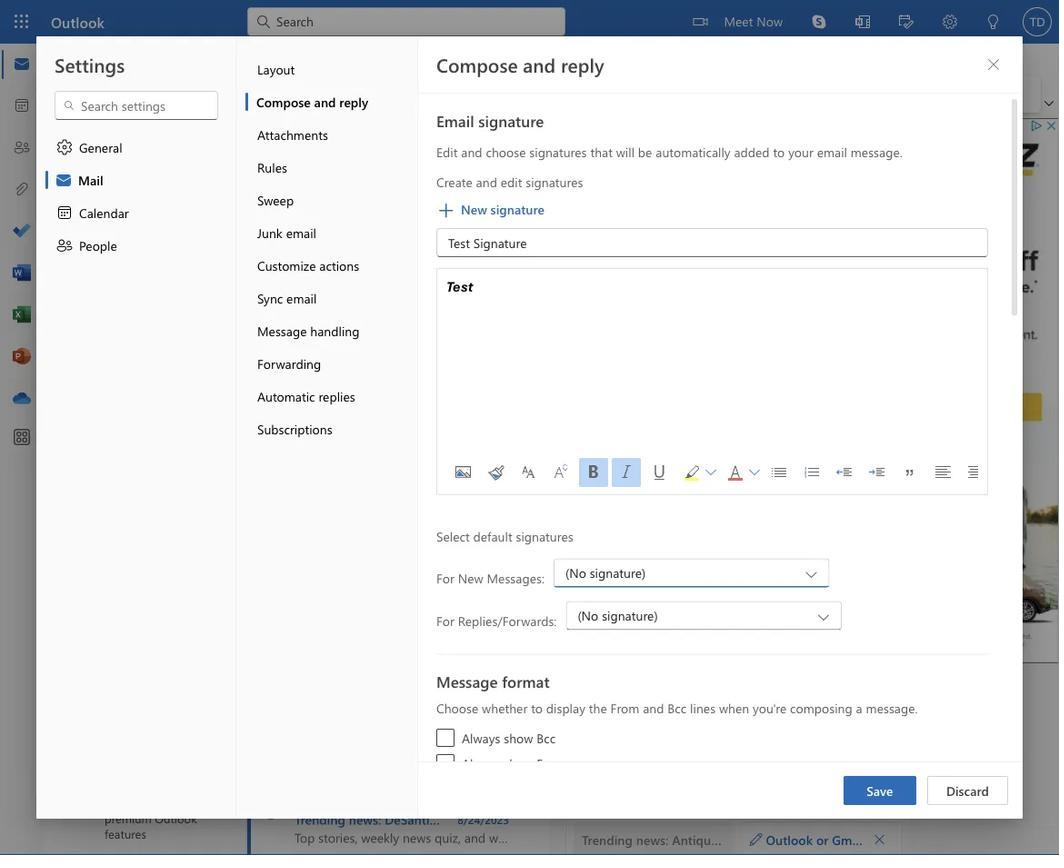 Task type: locate. For each thing, give the bounding box(es) containing it.
0 vertical spatial microsoft
[[295, 244, 348, 261]]

1 vertical spatial tree
[[66, 195, 233, 777]]

email inside button
[[286, 224, 316, 241]]

0 vertical spatial  button
[[979, 50, 1008, 79]]

1 vertical spatial always
[[462, 755, 500, 772]]

excel image
[[13, 306, 31, 325]]

help
[[222, 49, 248, 66]]

2 bing from the top
[[351, 318, 376, 335]]

document
[[0, 0, 1059, 856]]

2 vertical spatial email
[[287, 290, 317, 306]]

1 horizontal spatial create
[[436, 173, 473, 190]]

1  from the top
[[263, 134, 279, 150]]

0 vertical spatial compose and reply
[[436, 52, 604, 77]]

for up powerless
[[436, 612, 455, 629]]

more up choose whether to display the from and bcc lines when you're composing a message.
[[652, 664, 682, 681]]

compose and reply inside compose and reply button
[[256, 93, 368, 110]]

compose and reply inside compose and reply tab panel
[[436, 52, 604, 77]]

email right junk at the left top
[[286, 224, 316, 241]]

0 vertical spatial signature
[[479, 110, 544, 131]]

what…
[[617, 262, 656, 279]]

message.
[[851, 144, 903, 160], [866, 700, 918, 717]]

trending news: antique singer sewing machine values & what… and more
[[295, 262, 714, 279]]

 button left the bullets (⌘+.) icon
[[748, 458, 761, 487]]

 inside  
[[777, 144, 788, 155]]

underline (⌘+u) image
[[645, 458, 674, 487]]

3 trending from the top
[[295, 664, 344, 681]]

 button right tags "group"
[[979, 50, 1008, 79]]

microsoft inside microsoft bing legendary monsters quiz
[[295, 318, 348, 335]]

application containing settings
[[0, 0, 1059, 856]]

9/7/2023
[[464, 485, 509, 499]]

0 vertical spatial signatures
[[529, 144, 587, 160]]

0 horizontal spatial compose and reply
[[256, 93, 368, 110]]

show for bcc
[[504, 730, 533, 747]]

0 vertical spatial always
[[462, 730, 500, 747]]

0 vertical spatial for
[[436, 569, 455, 586]]

 button down layout
[[291, 82, 306, 107]]

trump
[[579, 483, 616, 500]]

more left font color image
[[687, 483, 717, 500]]

settings heading
[[55, 52, 125, 77]]

 button
[[844, 133, 880, 162]]

1  from the top
[[264, 134, 279, 148]]

2 select a conversation checkbox from the top
[[251, 786, 295, 825]]

powerpoint image
[[13, 348, 31, 366]]

1 vertical spatial bing
[[351, 318, 376, 335]]

dialog
[[0, 0, 1059, 856]]

2  from the left
[[749, 467, 760, 478]]

create up 
[[436, 173, 473, 190]]

new down select
[[458, 569, 483, 586]]

0 vertical spatial tree
[[66, 115, 213, 158]]

settings tab list
[[36, 36, 236, 819]]

new inside  new signature
[[461, 200, 487, 217]]

files image
[[13, 181, 31, 199]]

outlook right premium
[[155, 811, 197, 827]]

message up choose
[[436, 672, 498, 692]]

compose and reply button
[[246, 85, 417, 118]]

lines
[[690, 700, 716, 717]]

0 vertical spatial create
[[436, 173, 473, 190]]

signature up the  filter
[[479, 110, 544, 131]]

now
[[757, 12, 783, 29]]

2 microsoft from the top
[[295, 318, 348, 335]]

junk email
[[257, 224, 316, 241]]

and right from…
[[662, 483, 683, 500]]

 button
[[479, 80, 516, 109]]

message
[[276, 49, 326, 66], [257, 322, 307, 339], [436, 672, 498, 692]]

 inside button
[[987, 57, 1001, 72]]

Select a conversation checkbox
[[251, 310, 295, 349], [251, 786, 295, 825]]

signatures right edit
[[526, 173, 583, 190]]

for down select
[[436, 569, 455, 586]]

0 vertical spatial select a conversation checkbox
[[251, 236, 295, 276]]

message inside button
[[276, 49, 326, 66]]

 right  at the right of the page
[[777, 144, 788, 155]]

compose
[[436, 52, 518, 77], [256, 93, 311, 110]]

1 tree from the top
[[66, 115, 213, 158]]

0 horizontal spatial create
[[134, 750, 170, 767]]

format text
[[415, 49, 479, 66]]

1 vertical spatial show
[[504, 755, 533, 772]]

 for 2nd select a conversation checkbox from the top
[[263, 804, 279, 820]]

1 show from the top
[[504, 730, 533, 747]]

message handling
[[257, 322, 360, 339]]

news: left desantis
[[349, 812, 381, 828]]

0 vertical spatial from
[[611, 700, 640, 717]]

always for always show from
[[462, 755, 500, 772]]

 button right ''
[[75, 158, 106, 192]]

formatting options. list box
[[446, 451, 993, 495]]

complain
[[488, 664, 541, 681]]

Select all messages checkbox
[[258, 129, 284, 155]]

 left font color image
[[706, 467, 717, 478]]

3  from the top
[[263, 328, 279, 345]]

disappears,
[[439, 812, 505, 828]]

1 for from the top
[[436, 569, 455, 586]]

discard
[[946, 782, 989, 799]]

to left your
[[773, 144, 785, 160]]

5  from the top
[[263, 804, 279, 820]]

 button left font color image
[[705, 458, 717, 487]]

font size image
[[546, 458, 576, 487]]

draw button
[[495, 44, 551, 72]]

0 horizontal spatial compose
[[256, 93, 311, 110]]

message inside compose and reply tab panel
[[436, 672, 498, 692]]

trending left putin
[[295, 664, 344, 681]]

0 vertical spatial new
[[461, 200, 487, 217]]

1 horizontal spatial reply
[[561, 52, 604, 77]]

1 horizontal spatial compose and reply
[[436, 52, 604, 77]]

select a conversation checkbox up sync
[[251, 236, 295, 276]]

1 horizontal spatial  button
[[748, 458, 761, 487]]

outlook left or
[[766, 831, 813, 848]]

email inside button
[[287, 290, 317, 306]]

options
[[566, 49, 611, 66]]

always
[[462, 730, 500, 747], [462, 755, 500, 772]]

1 vertical spatial reply
[[339, 93, 368, 110]]

and
[[523, 52, 556, 77], [314, 93, 336, 110], [461, 144, 482, 160], [476, 173, 497, 190], [660, 262, 681, 279], [662, 483, 683, 500], [628, 664, 649, 681], [643, 700, 664, 717], [576, 812, 598, 828], [648, 812, 670, 828]]

composing
[[790, 700, 853, 717]]

1 vertical spatial new
[[458, 569, 483, 586]]

should
[[385, 483, 425, 500]]

1 vertical spatial for
[[436, 612, 455, 629]]

1 select a conversation checkbox from the top
[[251, 236, 295, 276]]

create
[[436, 173, 473, 190], [134, 750, 170, 767]]

2 vertical spatial outlook
[[766, 831, 813, 848]]

2 vertical spatial message
[[436, 672, 498, 692]]

align center image
[[961, 458, 990, 487]]

whether
[[482, 700, 528, 717]]

more apps image
[[13, 429, 31, 447]]

0 horizontal spatial  button
[[705, 458, 717, 487]]

display
[[546, 700, 586, 717]]

sweep button
[[246, 184, 417, 216]]

2 show from the top
[[504, 755, 533, 772]]

0 horizontal spatial bcc
[[537, 730, 556, 747]]

1  button from the left
[[705, 458, 717, 487]]

1 vertical spatial compose and reply
[[256, 93, 368, 110]]

2  from the top
[[264, 255, 279, 269]]

format
[[415, 49, 455, 66]]

1 vertical spatial signature
[[491, 200, 545, 217]]

 button down save button on the right bottom
[[867, 827, 892, 852]]

Edit signature name text field
[[446, 234, 978, 252]]

new
[[461, 200, 487, 217], [458, 569, 483, 586]]


[[488, 85, 506, 104]]

compose and reply down "layout" button
[[256, 93, 368, 110]]

1 vertical spatial 
[[264, 255, 279, 269]]

and right china…
[[628, 664, 649, 681]]

outlook up 
[[51, 12, 104, 31]]

select a conversation checkbox down forwarding
[[251, 384, 295, 423]]

terms
[[385, 410, 417, 426]]

1 always from the top
[[462, 730, 500, 747]]


[[750, 833, 762, 846]]

tab list
[[90, 44, 625, 72]]

0 vertical spatial show
[[504, 730, 533, 747]]

italic (⌘+i) image
[[612, 458, 641, 487]]

outlook banner
[[0, 0, 1059, 44]]

2 for from the top
[[436, 612, 455, 629]]

automatically
[[656, 144, 731, 160]]

layout button
[[246, 53, 417, 85]]

0 vertical spatial outlook
[[51, 12, 104, 31]]

signatures down disqualify
[[516, 528, 574, 545]]

folder
[[200, 750, 233, 767]]

message. right 
[[851, 144, 903, 160]]

new right 
[[461, 200, 487, 217]]

reply
[[561, 52, 604, 77], [339, 93, 368, 110]]

message handling button
[[246, 315, 417, 347]]

0 vertical spatial select a conversation checkbox
[[251, 310, 295, 349]]

outlook inside premium outlook features
[[155, 811, 197, 827]]

1 vertical spatial create
[[134, 750, 170, 767]]

1 microsoft from the top
[[295, 244, 348, 261]]

1 vertical spatial bcc
[[537, 730, 556, 747]]

prices
[[543, 189, 577, 206]]

bing inside microsoft bing legendary monsters quiz
[[351, 318, 376, 335]]

 left the bullets (⌘+.) icon
[[749, 467, 760, 478]]

trending down microsoft bing
[[295, 262, 344, 279]]

format painter image
[[481, 458, 510, 487]]

2 always from the top
[[462, 755, 500, 772]]

show up "always show from"
[[504, 730, 533, 747]]

0 horizontal spatial outlook
[[51, 12, 104, 31]]

2 vertical spatial microsoft
[[295, 391, 350, 408]]

message inside button
[[257, 322, 307, 339]]

email
[[817, 144, 847, 160], [286, 224, 316, 241], [287, 290, 317, 306]]

default
[[473, 528, 513, 545]]


[[62, 50, 81, 70]]

0 vertical spatial bcc
[[668, 700, 687, 717]]

outlook for or
[[766, 831, 813, 848]]

message list section
[[247, 116, 717, 856]]

0 vertical spatial 
[[264, 134, 279, 148]]

 for select a conversation option related to microsoft bing
[[264, 255, 279, 269]]

microsoft bing
[[295, 244, 376, 261]]

2 trending from the top
[[295, 483, 345, 500]]

news: left should
[[349, 483, 381, 500]]

1 horizontal spatial from
[[611, 700, 640, 717]]

signatures for edit
[[526, 173, 583, 190]]

email left  on the right of page
[[817, 144, 847, 160]]

0 vertical spatial bing
[[351, 244, 376, 261]]

1 vertical spatial microsoft
[[295, 318, 348, 335]]

edit and choose signatures that will be automatically added to your email message.
[[436, 144, 903, 160]]

show down always show bcc
[[504, 755, 533, 772]]

create inside email signature element
[[436, 173, 473, 190]]

message. right a
[[866, 700, 918, 717]]

bcc
[[668, 700, 687, 717], [537, 730, 556, 747]]

increase indent image
[[863, 458, 892, 487]]

 inside select a conversation option
[[264, 255, 279, 269]]

1 bing from the top
[[351, 244, 376, 261]]

customize actions button
[[246, 249, 417, 282]]


[[55, 138, 74, 156]]

email for sync email
[[287, 290, 317, 306]]

compose down layout
[[256, 93, 311, 110]]

insert pictures inline image
[[448, 458, 477, 487]]

4 trending from the top
[[295, 812, 345, 828]]


[[55, 171, 73, 189]]

0 vertical spatial message
[[276, 49, 326, 66]]

application
[[0, 0, 1059, 856]]

0 vertical spatial message.
[[851, 144, 903, 160]]

bcc down display
[[537, 730, 556, 747]]

message down sync email
[[257, 322, 307, 339]]

microsoft for microsoft bing
[[295, 244, 348, 261]]

0 horizontal spatial reply
[[339, 93, 368, 110]]

rules button
[[246, 151, 417, 184]]

1 vertical spatial from
[[537, 755, 566, 772]]

 button up attachments 'button'
[[348, 82, 363, 107]]

handling
[[310, 322, 360, 339]]

1 horizontal spatial 
[[987, 57, 1001, 72]]

1 vertical spatial outlook
[[155, 811, 197, 827]]

1 vertical spatial signatures
[[526, 173, 583, 190]]

tab list containing home
[[90, 44, 625, 72]]

and down "layout" button
[[314, 93, 336, 110]]

replies
[[319, 388, 355, 405]]

subscriptions button
[[246, 413, 417, 446]]

message for message
[[276, 49, 326, 66]]

replies/forwards:
[[458, 612, 557, 629]]

bcc left lines
[[668, 700, 687, 717]]

Select a conversation checkbox
[[251, 236, 295, 276], [251, 384, 295, 423]]

message. inside email signature element
[[851, 144, 903, 160]]

bullets (⌘+.) image
[[765, 458, 794, 487]]

mail image
[[13, 55, 31, 74]]


[[154, 85, 172, 104]]


[[416, 85, 434, 104]]

for new messages:
[[436, 569, 545, 586]]

forwarding button
[[246, 347, 417, 380]]

trending for trending news: antique singer sewing machine values & what… and more
[[295, 262, 344, 279]]

news: down microsoft bing
[[347, 262, 378, 279]]

1 vertical spatial email
[[286, 224, 316, 241]]

compose and reply up the  button
[[436, 52, 604, 77]]

onedrive image
[[13, 390, 31, 408]]

0 horizontal spatial  button
[[75, 158, 106, 192]]

trending news: desantis disappears, vivek rises and woke… and more
[[295, 812, 704, 828]]

you're
[[753, 700, 787, 717]]

from down always show bcc
[[537, 755, 566, 772]]

outlook for features
[[155, 811, 197, 827]]

 down junk at the left top
[[264, 255, 279, 269]]

new for 
[[461, 200, 487, 217]]

message up compose and reply button
[[276, 49, 326, 66]]

1 vertical spatial message
[[257, 322, 307, 339]]

trending left desantis
[[295, 812, 345, 828]]

compose up  button
[[436, 52, 518, 77]]

1 vertical spatial select a conversation checkbox
[[251, 786, 295, 825]]

0 vertical spatial compose
[[436, 52, 518, 77]]

from right the
[[611, 700, 640, 717]]

only
[[389, 189, 416, 206]]

signatures left that
[[529, 144, 587, 160]]

trending down subscriptions button
[[295, 483, 345, 500]]

machine
[[512, 262, 560, 279]]

to inside email signature element
[[773, 144, 785, 160]]

reply down "layout" button
[[339, 93, 368, 110]]

0 horizontal spatial 
[[873, 833, 886, 846]]

 inside select all messages checkbox
[[264, 134, 279, 148]]

 button for font color image
[[748, 458, 761, 487]]

always down whether
[[462, 730, 500, 747]]

1 horizontal spatial 
[[749, 467, 760, 478]]

2 select a conversation checkbox from the top
[[251, 384, 295, 423]]

to inside microsoft updates to our terms of use
[[346, 410, 358, 426]]

0 vertical spatial 
[[987, 57, 1001, 72]]

more right woke…
[[673, 812, 704, 828]]

low
[[516, 189, 540, 206]]

4  from the top
[[263, 402, 279, 418]]

2 horizontal spatial outlook
[[766, 831, 813, 848]]

highlight image
[[677, 459, 707, 488]]

0 vertical spatial email
[[817, 144, 847, 160]]

email right sync
[[287, 290, 317, 306]]

 button
[[291, 82, 306, 107], [348, 82, 363, 107], [75, 158, 106, 192]]

select a conversation checkbox for microsoft bing
[[251, 236, 295, 276]]

text
[[458, 49, 479, 66]]

microsoft
[[295, 244, 348, 261], [295, 318, 348, 335], [295, 391, 350, 408]]

1 vertical spatial 
[[873, 833, 886, 846]]

news: for desantis
[[349, 812, 381, 828]]

0 vertical spatial reply
[[561, 52, 604, 77]]

signature down edit
[[491, 200, 545, 217]]

and left edit
[[476, 173, 497, 190]]

choose whether to display the from and bcc lines when you're composing a message.
[[436, 700, 918, 717]]

3 microsoft from the top
[[295, 391, 350, 408]]


[[934, 85, 952, 104]]

 inside  outlook or gmail? 
[[873, 833, 886, 846]]

 up rules
[[264, 134, 279, 148]]

dialog containing settings
[[0, 0, 1059, 856]]

news: left putin
[[347, 664, 378, 681]]

2  button from the left
[[748, 458, 761, 487]]

test
[[446, 278, 479, 296]]

save
[[867, 782, 893, 799]]

1 vertical spatial  button
[[867, 827, 892, 852]]

message for message format
[[436, 672, 498, 692]]

Signature text field
[[437, 269, 987, 451]]

1 vertical spatial select a conversation checkbox
[[251, 384, 295, 423]]

2 tree from the top
[[66, 195, 233, 777]]

microsoft inside microsoft updates to our terms of use
[[295, 391, 350, 408]]

1 vertical spatial compose
[[256, 93, 311, 110]]

1 trending from the top
[[295, 262, 344, 279]]

and down outlook banner
[[523, 52, 556, 77]]


[[55, 236, 74, 255]]

customize
[[257, 257, 316, 274]]

always show from
[[462, 755, 566, 772]]

1 horizontal spatial  button
[[979, 50, 1008, 79]]

reply right draw "button"
[[561, 52, 604, 77]]

tree
[[66, 115, 213, 158], [66, 195, 233, 777]]

create left new
[[134, 750, 170, 767]]

outlook inside banner
[[51, 12, 104, 31]]

compose and reply heading
[[436, 52, 604, 77]]

always down 8/30/2023
[[462, 755, 500, 772]]

to left complain
[[473, 664, 484, 681]]

from…
[[620, 483, 658, 500]]

decrease indent image
[[830, 458, 859, 487]]

1 horizontal spatial outlook
[[155, 811, 197, 827]]

 create new folder
[[108, 240, 233, 767]]

0 horizontal spatial 
[[706, 467, 717, 478]]

messages:
[[487, 569, 545, 586]]

to left our on the top
[[346, 410, 358, 426]]

1  from the left
[[706, 467, 717, 478]]

calendar image
[[13, 97, 31, 115]]

1 horizontal spatial compose
[[436, 52, 518, 77]]

 button
[[705, 458, 717, 487], [748, 458, 761, 487]]

compose inside button
[[256, 93, 311, 110]]

outlook inside reading pane main content
[[766, 831, 813, 848]]

email for junk email
[[286, 224, 316, 241]]



Task type: vqa. For each thing, say whether or not it's contained in the screenshot.

yes



Task type: describe. For each thing, give the bounding box(es) containing it.
select default signatures
[[436, 528, 574, 545]]

 button
[[925, 80, 961, 109]]

save button
[[844, 777, 916, 806]]

 for font color image
[[749, 467, 760, 478]]

our
[[361, 410, 381, 426]]

word image
[[13, 265, 31, 283]]

quote image
[[896, 458, 925, 487]]

format text button
[[401, 44, 493, 72]]

Message body, press Alt+F10 to exit text field
[[585, 277, 880, 530]]

home
[[104, 49, 138, 66]]

to do image
[[13, 223, 31, 241]]

t
[[267, 180, 274, 196]]

settings
[[55, 52, 125, 77]]

choose
[[486, 144, 526, 160]]

create new folder tree item
[[134, 750, 233, 767]]

to down format
[[531, 700, 543, 717]]

tags group
[[888, 76, 961, 113]]


[[488, 134, 506, 152]]


[[108, 204, 126, 222]]

microsoft for microsoft updates to our terms of use
[[295, 391, 350, 408]]

monsters
[[357, 336, 409, 353]]

show for from
[[504, 755, 533, 772]]

clearance
[[329, 189, 386, 206]]

Search settings search field
[[75, 96, 199, 115]]


[[452, 85, 470, 104]]

premium outlook features button
[[66, 770, 246, 856]]

and left lines
[[643, 700, 664, 717]]

1 horizontal spatial  button
[[291, 82, 306, 107]]

 for second select a conversation checkbox from the bottom
[[263, 328, 279, 345]]

 right ''
[[85, 168, 99, 182]]

select a conversation checkbox for microsoft
[[251, 384, 295, 423]]

 button
[[888, 80, 925, 109]]

signature inside  new signature
[[491, 200, 545, 217]]

tree containing 
[[66, 195, 233, 777]]

today
[[419, 189, 454, 206]]

court
[[484, 483, 516, 500]]

quiz
[[412, 336, 436, 353]]

when
[[719, 700, 749, 717]]

will
[[616, 144, 635, 160]]

china…
[[583, 664, 624, 681]]

numbering (⌘+/) image
[[797, 458, 827, 487]]

font color image
[[721, 459, 750, 488]]

 button
[[443, 80, 479, 109]]

microsoft bing legendary monsters quiz
[[295, 318, 436, 353]]

more for trending news: should supreme court disqualify trump from… and more
[[687, 483, 717, 500]]

and right woke…
[[648, 812, 670, 828]]

format
[[502, 672, 550, 692]]

putin
[[382, 664, 411, 681]]

edit
[[501, 173, 522, 190]]

basic text group
[[189, 76, 686, 113]]

news: for antique
[[347, 262, 378, 279]]

 for select all messages checkbox
[[264, 134, 279, 148]]

temu
[[295, 189, 326, 206]]

added
[[734, 144, 770, 160]]

 button
[[406, 80, 443, 109]]

people image
[[13, 139, 31, 157]]

2  from the top
[[263, 255, 279, 271]]

 button for highlight icon
[[705, 458, 717, 487]]

 new signature
[[437, 200, 545, 220]]

and inside button
[[314, 93, 336, 110]]

email inside compose and reply tab panel
[[817, 144, 847, 160]]

legendary
[[295, 336, 354, 353]]

message button
[[262, 44, 340, 72]]

0 horizontal spatial  button
[[867, 827, 892, 852]]

message format
[[436, 672, 550, 692]]

create inside  create new folder
[[134, 750, 170, 767]]

1 vertical spatial message.
[[866, 700, 918, 717]]

more down edit signature name text box
[[684, 262, 714, 279]]

clipboard group
[[55, 76, 181, 113]]

compose inside tab panel
[[436, 52, 518, 77]]

reading pane main content
[[566, 114, 909, 856]]

email
[[436, 110, 474, 131]]

and right edit
[[461, 144, 482, 160]]

bold (⌘+b) image
[[579, 458, 608, 487]]

supreme
[[429, 483, 480, 500]]

reply inside compose and reply button
[[339, 93, 368, 110]]

temu clearance only today - insanely low prices
[[295, 189, 577, 206]]

subscriptions
[[257, 421, 333, 437]]

and down add a subject text field
[[660, 262, 681, 279]]

bing for microsoft bing
[[351, 244, 376, 261]]

discard button
[[927, 777, 1008, 806]]

message for message handling
[[257, 322, 307, 339]]

 down layout
[[293, 89, 304, 100]]

Add a subject text field
[[574, 226, 741, 255]]

vivek
[[509, 812, 540, 828]]

automatic
[[257, 388, 315, 405]]


[[108, 240, 126, 258]]

 down "layout" button
[[350, 89, 361, 100]]

signatures for choose
[[529, 144, 587, 160]]

2 horizontal spatial  button
[[348, 82, 363, 107]]


[[897, 85, 916, 104]]

 inside select all messages checkbox
[[263, 134, 279, 150]]

news: for should
[[349, 483, 381, 500]]

new for for
[[458, 569, 483, 586]]

help button
[[208, 44, 261, 72]]

more for trending news: putin powerless to complain about china… and more
[[652, 664, 682, 681]]


[[63, 99, 75, 112]]

trending for trending news: desantis disappears, vivek rises and woke… and more
[[295, 812, 345, 828]]

draw
[[509, 49, 538, 66]]

trending news: should supreme court disqualify trump from… and more
[[295, 483, 717, 500]]

reply inside compose and reply tab panel
[[561, 52, 604, 77]]

values
[[564, 262, 600, 279]]

 outlook or gmail? 
[[750, 831, 886, 848]]

meet
[[724, 12, 753, 29]]

 for highlight icon
[[706, 467, 717, 478]]

2 vertical spatial signatures
[[516, 528, 574, 545]]

meet now
[[724, 12, 783, 29]]

desantis
[[385, 812, 435, 828]]

 button
[[54, 45, 90, 75]]

include group
[[747, 76, 880, 113]]

email signature
[[436, 110, 544, 131]]

customize actions
[[257, 257, 359, 274]]

premium
[[105, 811, 152, 827]]

insanely
[[466, 189, 513, 206]]

email signature element
[[436, 144, 993, 631]]

layout
[[257, 60, 295, 77]]

for for for new messages:
[[436, 569, 455, 586]]

align left image
[[928, 458, 957, 487]]

 filter
[[488, 133, 540, 152]]

news: for putin
[[347, 664, 378, 681]]

edit
[[436, 144, 458, 160]]


[[693, 15, 708, 29]]

more for trending news: desantis disappears, vivek rises and woke… and more
[[673, 812, 704, 828]]

bing for microsoft bing legendary monsters quiz
[[351, 318, 376, 335]]

powerless
[[414, 664, 469, 681]]

1 horizontal spatial bcc
[[668, 700, 687, 717]]

premium outlook features
[[105, 811, 197, 842]]

 for select a conversation option for microsoft
[[263, 402, 279, 418]]

home button
[[90, 44, 152, 72]]

trending for trending news: should supreme court disqualify trump from… and more
[[295, 483, 345, 500]]

forwarding
[[257, 355, 321, 372]]

font image
[[514, 458, 543, 487]]

always for always show bcc
[[462, 730, 500, 747]]

microsoft for microsoft bing legendary monsters quiz
[[295, 318, 348, 335]]

8/31/2023
[[460, 666, 509, 680]]

sync email
[[257, 290, 317, 306]]

microsoft updates to our terms of use
[[295, 391, 456, 426]]

tab list inside application
[[90, 44, 625, 72]]

message list list box
[[247, 162, 717, 856]]

 
[[759, 140, 788, 155]]

left-rail-appbar navigation
[[4, 44, 40, 420]]


[[55, 204, 74, 222]]

1 select a conversation checkbox from the top
[[251, 310, 295, 349]]

trending for trending news: putin powerless to complain about china… and more
[[295, 664, 344, 681]]

choose
[[436, 700, 479, 717]]

mail
[[78, 171, 103, 188]]

compose and reply tab panel
[[418, 36, 1023, 856]]

document containing settings
[[0, 0, 1059, 856]]

automatic replies button
[[246, 380, 417, 413]]

select
[[436, 528, 470, 545]]

and right rises
[[576, 812, 598, 828]]

inbox
[[295, 130, 332, 150]]

for for for replies/forwards:
[[436, 612, 455, 629]]

be
[[638, 144, 652, 160]]

temu image
[[256, 174, 285, 203]]

0 horizontal spatial from
[[537, 755, 566, 772]]

of
[[421, 410, 433, 426]]



